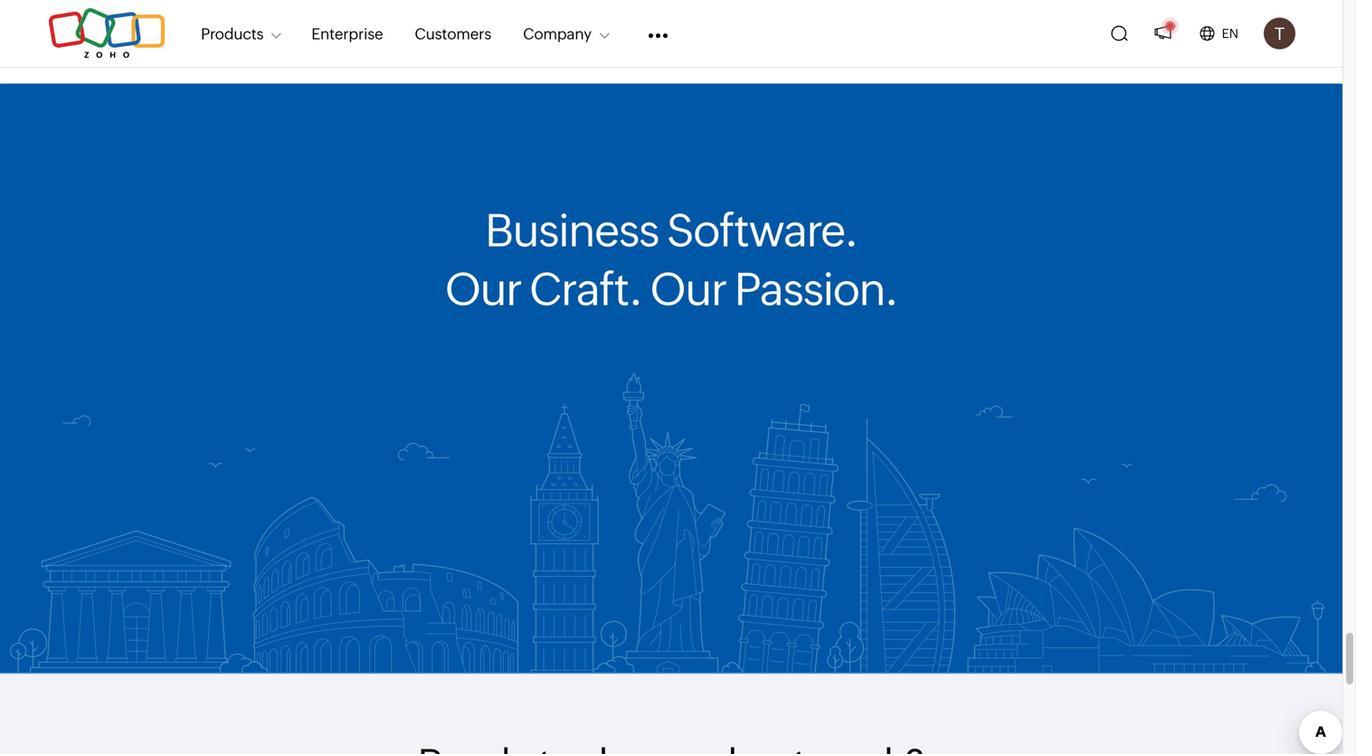 Task type: locate. For each thing, give the bounding box(es) containing it.
customers
[[415, 25, 491, 42]]

0 horizontal spatial our
[[445, 263, 521, 315]]

our
[[445, 263, 521, 315], [650, 263, 727, 315]]

1 horizontal spatial our
[[650, 263, 727, 315]]

craft.
[[529, 263, 642, 315]]

1 our from the left
[[445, 263, 521, 315]]

enterprise link
[[312, 14, 383, 53]]

terry turtle image
[[1264, 18, 1296, 49]]

business
[[485, 204, 659, 256]]

en
[[1222, 26, 1239, 41]]

software.
[[667, 204, 858, 256]]

company
[[523, 25, 592, 42]]

2 our from the left
[[650, 263, 727, 315]]



Task type: describe. For each thing, give the bounding box(es) containing it.
business software. our craft. our passion.
[[445, 204, 898, 315]]

enterprise
[[312, 25, 383, 42]]

business software image
[[0, 373, 1343, 674]]

customers link
[[415, 14, 491, 53]]

passion.
[[734, 263, 898, 315]]

products
[[201, 25, 264, 42]]



Task type: vqa. For each thing, say whether or not it's contained in the screenshot.
TAB PANEL
no



